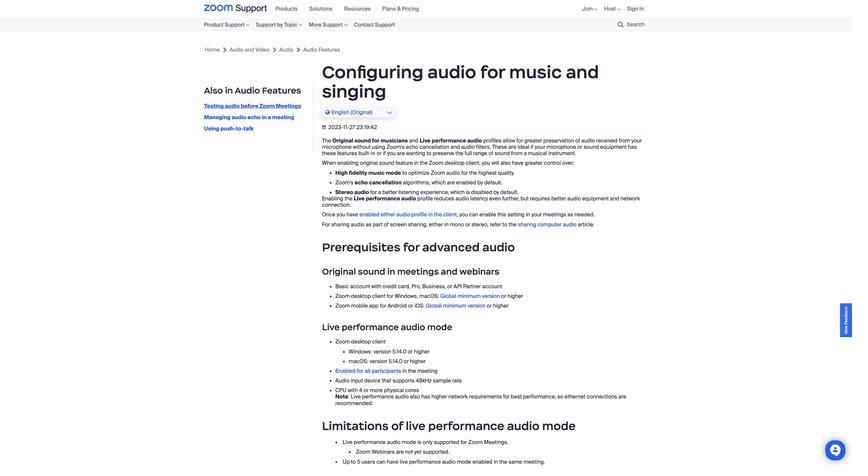 Task type: vqa. For each thing, say whether or not it's contained in the screenshot.
card,
yes



Task type: describe. For each thing, give the bounding box(es) containing it.
0 vertical spatial 5.14.0
[[393, 348, 407, 355]]

1 vertical spatial minimum
[[443, 302, 466, 309]]

1 vertical spatial global
[[426, 302, 442, 309]]

mode down supported
[[457, 458, 471, 465]]

ideal
[[518, 143, 530, 150]]

resources link
[[344, 5, 376, 12]]

support by topic link
[[253, 20, 306, 29]]

webinars
[[460, 266, 500, 277]]

control
[[544, 160, 561, 167]]

0 vertical spatial live
[[406, 419, 426, 433]]

echo inside when enabling original sound feature in the zoom desktop client, you will also have greater control over: high fidelity music mode to optimize zoom audio for the highest quality. zoom's echo cancellation algorithms, which are enabled by default. stereo audio for a better listening experience, which is disabled by default.
[[355, 179, 368, 186]]

1 horizontal spatial if
[[531, 143, 534, 150]]

home link
[[205, 46, 220, 53]]

optimize
[[409, 169, 430, 176]]

client,
[[466, 160, 481, 167]]

of up will
[[489, 150, 494, 157]]

meetings
[[276, 103, 301, 110]]

in right setting
[[526, 211, 530, 218]]

musical
[[528, 150, 547, 157]]

you right ,
[[460, 211, 468, 218]]

join link
[[583, 5, 598, 12]]

allow
[[503, 137, 515, 144]]

zoom left mobile
[[335, 302, 350, 309]]

computer
[[538, 221, 562, 228]]

support inside support by topic link
[[256, 21, 276, 28]]

and inside profiles allow for greater preservation of audio received from your microphone without using zoom's echo cancellation and audio filters. these are ideal if your microphone or sound equipment has these features built-in or if you are wanting to preserve the full range of sound from a musical instrument.
[[451, 143, 460, 150]]

users
[[362, 458, 375, 465]]

for inside profiles allow for greater preservation of audio received from your microphone without using zoom's echo cancellation and audio filters. these are ideal if your microphone or sound equipment has these features built-in or if you are wanting to preserve the full range of sound from a musical instrument.
[[517, 137, 523, 144]]

the down reduces
[[434, 211, 442, 218]]

2 sharing from the left
[[518, 221, 537, 228]]

enabling
[[322, 195, 343, 202]]

performance,
[[523, 393, 556, 400]]

built-
[[359, 150, 371, 157]]

all
[[365, 368, 371, 375]]

support for contact support
[[375, 21, 395, 28]]

0 vertical spatial default.
[[484, 179, 503, 186]]

a inside when enabling original sound feature in the zoom desktop client, you will also have greater control over: high fidelity music mode to optimize zoom audio for the highest quality. zoom's echo cancellation algorithms, which are enabled by default. stereo audio for a better listening experience, which is disabled by default.
[[378, 189, 381, 196]]

testing
[[204, 103, 224, 110]]

the down setting
[[509, 221, 517, 228]]

greater inside when enabling original sound feature in the zoom desktop client, you will also have greater control over: high fidelity music mode to optimize zoom audio for the highest quality. zoom's echo cancellation algorithms, which are enabled by default. stereo audio for a better listening experience, which is disabled by default.
[[525, 160, 543, 167]]

profile inside profile reduces audio latency even further, but requires better audio equipment and network connection.
[[418, 195, 433, 202]]

products link
[[276, 5, 303, 12]]

or inside once you have enabled either audio profile in the client , you can enable this setting in your meetings as needed. for sharing audio as part of screen sharing, either in mono or stereo, refer to the sharing computer audio article.
[[466, 221, 471, 228]]

0 horizontal spatial by
[[277, 21, 283, 28]]

support for more support
[[323, 21, 343, 28]]

mode down so
[[543, 419, 576, 433]]

profiles
[[483, 137, 502, 144]]

echo inside profiles allow for greater preservation of audio received from your microphone without using zoom's echo cancellation and audio filters. these are ideal if your microphone or sound equipment has these features built-in or if you are wanting to preserve the full range of sound from a musical instrument.
[[406, 143, 418, 150]]

supported.
[[423, 449, 450, 456]]

in down the experience,
[[428, 211, 433, 218]]

zoom down basic
[[335, 293, 350, 300]]

live inside live performance audio mode is only supported for zoom meetings. zoom webinars are not yet supported. up to 5 users can have live performance audio mode enabled in the same meeting.
[[343, 439, 353, 446]]

sound inside when enabling original sound feature in the zoom desktop client, you will also have greater control over: high fidelity music mode to optimize zoom audio for the highest quality. zoom's echo cancellation algorithms, which are enabled by default. stereo audio for a better listening experience, which is disabled by default.
[[379, 160, 395, 167]]

zoom desktop client windows: version 5.14.0 or higher macos: version 5.14.0 or higher enabled for all participants in the meeting audio input device that supports 48khz sample rate
[[335, 338, 462, 384]]

1 vertical spatial original
[[322, 266, 356, 277]]

the right the enabling
[[345, 195, 353, 202]]

&
[[397, 5, 401, 12]]

greater inside profiles allow for greater preservation of audio received from your microphone without using zoom's echo cancellation and audio filters. these are ideal if your microphone or sound equipment has these features built-in or if you are wanting to preserve the full range of sound from a musical instrument.
[[525, 137, 542, 144]]

desktop inside basic account with credit card, pro, business, or api partner account zoom desktop client for windows, macos: global minimum version or higher zoom mobile app for android or ios: global minimum version or higher
[[351, 293, 371, 300]]

in inside profiles allow for greater preservation of audio received from your microphone without using zoom's echo cancellation and audio filters. these are ideal if your microphone or sound equipment has these features built-in or if you are wanting to preserve the full range of sound from a musical instrument.
[[371, 150, 376, 157]]

in right the sign
[[640, 5, 644, 12]]

in up credit
[[387, 266, 395, 277]]

full
[[465, 150, 472, 157]]

and inside profile reduces audio latency even further, but requires better audio equipment and network connection.
[[610, 195, 620, 202]]

0 vertical spatial meeting
[[272, 114, 294, 121]]

sound up credit
[[358, 266, 385, 277]]

mode down basic account with credit card, pro, business, or api partner account zoom desktop client for windows, macos: global minimum version or higher zoom mobile app for android or ios: global minimum version or higher
[[427, 322, 452, 333]]

meeting.
[[524, 458, 545, 465]]

0 horizontal spatial from
[[511, 150, 523, 157]]

configuring audio for music and singing
[[322, 61, 599, 102]]

filters.
[[476, 143, 491, 150]]

with inside cpu with 4 or more physical cores note
[[348, 387, 358, 394]]

also inside : live performance audio also has higher network requirements for best performance, so ethernet connections are recommended.
[[410, 393, 420, 400]]

0 vertical spatial minimum
[[458, 293, 481, 300]]

more support link
[[306, 20, 351, 29]]

1 vertical spatial meetings
[[397, 266, 439, 277]]

has inside profiles allow for greater preservation of audio received from your microphone without using zoom's echo cancellation and audio filters. these are ideal if your microphone or sound equipment has these features built-in or if you are wanting to preserve the full range of sound from a musical instrument.
[[628, 143, 637, 150]]

managing audio echo in a meeting
[[204, 114, 294, 121]]

windows:
[[349, 348, 372, 355]]

app
[[369, 302, 379, 309]]

audio inside : live performance audio also has higher network requirements for best performance, so ethernet connections are recommended.
[[395, 393, 409, 400]]

equipment inside profiles allow for greater preservation of audio received from your microphone without using zoom's echo cancellation and audio filters. these are ideal if your microphone or sound equipment has these features built-in or if you are wanting to preserve the full range of sound from a musical instrument.
[[600, 143, 627, 150]]

0 vertical spatial echo
[[248, 114, 261, 121]]

macos: inside basic account with credit card, pro, business, or api partner account zoom desktop client for windows, macos: global minimum version or higher zoom mobile app for android or ios: global minimum version or higher
[[420, 293, 439, 300]]

testing audio before zoom meetings
[[204, 103, 301, 110]]

your right received
[[632, 137, 642, 144]]

credit
[[383, 283, 397, 290]]

fidelity
[[349, 169, 367, 176]]

android
[[388, 302, 407, 309]]

0 vertical spatial global
[[440, 293, 457, 300]]

more support
[[309, 21, 343, 28]]

desktop inside zoom desktop client windows: version 5.14.0 or higher macos: version 5.14.0 or higher enabled for all participants in the meeting audio input device that supports 48khz sample rate
[[351, 338, 371, 345]]

1 horizontal spatial by
[[478, 179, 483, 186]]

for inside zoom desktop client windows: version 5.14.0 or higher macos: version 5.14.0 or higher enabled for all participants in the meeting audio input device that supports 48khz sample rate
[[357, 368, 364, 375]]

performance up supported
[[428, 419, 505, 433]]

in down testing audio before zoom meetings link
[[262, 114, 267, 121]]

for inside : live performance audio also has higher network requirements for best performance, so ethernet connections are recommended.
[[503, 393, 510, 400]]

requires
[[530, 195, 550, 202]]

network inside : live performance audio also has higher network requirements for best performance, so ethernet connections are recommended.
[[449, 393, 468, 400]]

2023-11-27 23:19:42
[[328, 124, 377, 131]]

0 vertical spatial features
[[319, 46, 340, 53]]

contact
[[354, 21, 374, 28]]

meeting inside zoom desktop client windows: version 5.14.0 or higher macos: version 5.14.0 or higher enabled for all participants in the meeting audio input device that supports 48khz sample rate
[[417, 368, 438, 375]]

audio features
[[303, 46, 340, 53]]

performance up webinars
[[354, 439, 386, 446]]

meetings.
[[484, 439, 509, 446]]

preservation
[[544, 137, 574, 144]]

live inside : live performance audio also has higher network requirements for best performance, so ethernet connections are recommended.
[[351, 393, 361, 400]]

sound up will
[[495, 150, 510, 157]]

sound up built-
[[355, 137, 371, 144]]

audio features link
[[303, 46, 340, 53]]

client inside basic account with credit card, pro, business, or api partner account zoom desktop client for windows, macos: global minimum version or higher zoom mobile app for android or ios: global minimum version or higher
[[372, 293, 386, 300]]

these
[[492, 143, 507, 150]]

performance down app
[[342, 322, 399, 333]]

are up feature
[[397, 150, 405, 157]]

basic account with credit card, pro, business, or api partner account zoom desktop client for windows, macos: global minimum version or higher zoom mobile app for android or ios: global minimum version or higher
[[335, 283, 523, 309]]

that
[[382, 377, 391, 384]]

1 horizontal spatial as
[[568, 211, 573, 218]]

are inside : live performance audio also has higher network requirements for best performance, so ethernet connections are recommended.
[[619, 393, 627, 400]]

in right also
[[225, 85, 233, 96]]

the down client,
[[469, 169, 477, 176]]

using push-to-talk
[[204, 125, 254, 132]]

menu bar containing product support
[[204, 18, 418, 31]]

performance down yet
[[409, 458, 441, 465]]

home
[[205, 46, 220, 53]]

high
[[335, 169, 348, 176]]

to inside profiles allow for greater preservation of audio received from your microphone without using zoom's echo cancellation and audio filters. these are ideal if your microphone or sound equipment has these features built-in or if you are wanting to preserve the full range of sound from a musical instrument.
[[427, 150, 432, 157]]

listening
[[399, 189, 419, 196]]

search image
[[618, 22, 624, 28]]

enabling
[[338, 160, 359, 167]]

products
[[276, 5, 298, 12]]

enabled either audio profile in the client link
[[360, 211, 457, 218]]

disabled
[[471, 189, 492, 196]]

enabled inside live performance audio mode is only supported for zoom meetings. zoom webinars are not yet supported. up to 5 users can have live performance audio mode enabled in the same meeting.
[[473, 458, 493, 465]]

: live performance audio also has higher network requirements for best performance, so ethernet connections are recommended.
[[335, 393, 627, 407]]

1 vertical spatial either
[[429, 221, 443, 228]]

setting
[[508, 211, 525, 218]]

zoom right before
[[260, 103, 275, 110]]

sign in link
[[627, 5, 644, 12]]

using
[[204, 125, 219, 132]]

needed.
[[575, 211, 595, 218]]

is inside live performance audio mode is only supported for zoom meetings. zoom webinars are not yet supported. up to 5 users can have live performance audio mode enabled in the same meeting.
[[417, 439, 422, 446]]

profiles allow for greater preservation of audio received from your microphone without using zoom's echo cancellation and audio filters. these are ideal if your microphone or sound equipment has these features built-in or if you are wanting to preserve the full range of sound from a musical instrument.
[[322, 137, 642, 157]]

when
[[322, 160, 336, 167]]

configuring audio for music and singing main content
[[0, 31, 852, 467]]

host link
[[604, 5, 621, 12]]

search button
[[608, 18, 648, 31]]

enabled
[[335, 368, 356, 375]]

for inside live performance audio mode is only supported for zoom meetings. zoom webinars are not yet supported. up to 5 users can have live performance audio mode enabled in the same meeting.
[[461, 439, 467, 446]]

desktop inside when enabling original sound feature in the zoom desktop client, you will also have greater control over: high fidelity music mode to optimize zoom audio for the highest quality. zoom's echo cancellation algorithms, which are enabled by default. stereo audio for a better listening experience, which is disabled by default.
[[445, 160, 465, 167]]

instrument.
[[549, 150, 576, 157]]

2 account from the left
[[482, 283, 502, 290]]

a inside profiles allow for greater preservation of audio received from your microphone without using zoom's echo cancellation and audio filters. these are ideal if your microphone or sound equipment has these features built-in or if you are wanting to preserve the full range of sound from a musical instrument.
[[524, 150, 527, 157]]

mode up not
[[402, 439, 416, 446]]

experience,
[[421, 189, 449, 196]]

zoom up the 5
[[356, 449, 371, 456]]

audio up before
[[235, 85, 260, 96]]

0 vertical spatial from
[[619, 137, 630, 144]]

further,
[[502, 195, 520, 202]]

musicians
[[381, 137, 408, 144]]

0 horizontal spatial if
[[383, 150, 386, 157]]

not
[[405, 449, 413, 456]]

sign in
[[627, 5, 644, 12]]

features
[[337, 150, 357, 157]]

limitations of live performance audio mode
[[322, 419, 576, 433]]

audio for audio link
[[279, 46, 294, 53]]

sound right instrument.
[[584, 143, 599, 150]]

business,
[[422, 283, 446, 290]]

menu bar containing products
[[272, 0, 428, 18]]

1 vertical spatial default.
[[501, 189, 519, 196]]

ios:
[[415, 302, 425, 309]]

english (original)
[[332, 109, 373, 116]]

5
[[357, 458, 361, 465]]

the inside live performance audio mode is only supported for zoom meetings. zoom webinars are not yet supported. up to 5 users can have live performance audio mode enabled in the same meeting.
[[500, 458, 507, 465]]

rate
[[452, 377, 462, 384]]

in inside when enabling original sound feature in the zoom desktop client, you will also have greater control over: high fidelity music mode to optimize zoom audio for the highest quality. zoom's echo cancellation algorithms, which are enabled by default. stereo audio for a better listening experience, which is disabled by default.
[[414, 160, 419, 167]]

the up optimize
[[420, 160, 428, 167]]



Task type: locate. For each thing, give the bounding box(es) containing it.
macos: inside zoom desktop client windows: version 5.14.0 or higher macos: version 5.14.0 or higher enabled for all participants in the meeting audio input device that supports 48khz sample rate
[[349, 358, 368, 365]]

once
[[322, 211, 335, 218]]

enabled inside once you have enabled either audio profile in the client , you can enable this setting in your meetings as needed. for sharing audio as part of screen sharing, either in mono or stereo, refer to the sharing computer audio article.
[[360, 211, 380, 218]]

support for product support
[[225, 21, 245, 28]]

has
[[628, 143, 637, 150], [422, 393, 430, 400]]

desktop up mobile
[[351, 293, 371, 300]]

support by topic
[[256, 21, 298, 28]]

are left ideal
[[509, 143, 517, 150]]

in inside zoom desktop client windows: version 5.14.0 or higher macos: version 5.14.0 or higher enabled for all participants in the meeting audio input device that supports 48khz sample rate
[[403, 368, 407, 375]]

in up supports
[[403, 368, 407, 375]]

minimum down the "partner"
[[458, 293, 481, 300]]

0 vertical spatial macos:
[[420, 293, 439, 300]]

zoom left meetings.
[[469, 439, 483, 446]]

1 horizontal spatial meeting
[[417, 368, 438, 375]]

client
[[443, 211, 457, 218], [372, 293, 386, 300], [372, 338, 386, 345]]

music inside configuring audio for music and singing
[[509, 61, 562, 83]]

in up "original"
[[371, 150, 376, 157]]

enable
[[480, 211, 496, 218]]

0 vertical spatial enabled
[[456, 179, 476, 186]]

the inside zoom desktop client windows: version 5.14.0 or higher macos: version 5.14.0 or higher enabled for all participants in the meeting audio input device that supports 48khz sample rate
[[408, 368, 416, 375]]

0 horizontal spatial has
[[422, 393, 430, 400]]

are up reduces
[[447, 179, 455, 186]]

sharing computer audio link
[[518, 221, 578, 228]]

echo up feature
[[406, 143, 418, 150]]

when enabling original sound feature in the zoom desktop client, you will also have greater control over: high fidelity music mode to optimize zoom audio for the highest quality. zoom's echo cancellation algorithms, which are enabled by default. stereo audio for a better listening experience, which is disabled by default.
[[322, 160, 574, 196]]

0 horizontal spatial music
[[369, 169, 385, 176]]

performance down device
[[362, 393, 394, 400]]

to-
[[236, 125, 244, 132]]

0 horizontal spatial a
[[268, 114, 271, 121]]

have down webinars
[[387, 458, 399, 465]]

zoom's inside when enabling original sound feature in the zoom desktop client, you will also have greater control over: high fidelity music mode to optimize zoom audio for the highest quality. zoom's echo cancellation algorithms, which are enabled by default. stereo audio for a better listening experience, which is disabled by default.
[[335, 179, 354, 186]]

0 vertical spatial has
[[628, 143, 637, 150]]

live down not
[[400, 458, 408, 465]]

1 horizontal spatial have
[[387, 458, 399, 465]]

1 vertical spatial have
[[347, 211, 358, 218]]

2 horizontal spatial echo
[[406, 143, 418, 150]]

your right ideal
[[535, 143, 546, 150]]

2 horizontal spatial by
[[494, 189, 499, 196]]

2 vertical spatial enabled
[[473, 458, 493, 465]]

echo down testing audio before zoom meetings link
[[248, 114, 261, 121]]

sample
[[433, 377, 451, 384]]

a down testing audio before zoom meetings link
[[268, 114, 271, 121]]

0 vertical spatial greater
[[525, 137, 542, 144]]

live inside live performance audio mode is only supported for zoom meetings. zoom webinars are not yet supported. up to 5 users can have live performance audio mode enabled in the same meeting.
[[400, 458, 408, 465]]

meeting up 48khz
[[417, 368, 438, 375]]

by right disabled
[[494, 189, 499, 196]]

for
[[322, 221, 330, 228]]

0 horizontal spatial is
[[417, 439, 422, 446]]

client inside zoom desktop client windows: version 5.14.0 or higher macos: version 5.14.0 or higher enabled for all participants in the meeting audio input device that supports 48khz sample rate
[[372, 338, 386, 345]]

of inside once you have enabled either audio profile in the client , you can enable this setting in your meetings as needed. for sharing audio as part of screen sharing, either in mono or stereo, refer to the sharing computer audio article.
[[384, 221, 389, 228]]

1 vertical spatial features
[[262, 85, 301, 96]]

in down meetings.
[[494, 458, 498, 465]]

from right received
[[619, 137, 630, 144]]

1 vertical spatial client
[[372, 293, 386, 300]]

1 vertical spatial global minimum version link
[[426, 302, 486, 309]]

0 horizontal spatial meetings
[[397, 266, 439, 277]]

support inside product support link
[[225, 21, 245, 28]]

to inside live performance audio mode is only supported for zoom meetings. zoom webinars are not yet supported. up to 5 users can have live performance audio mode enabled in the same meeting.
[[351, 458, 356, 465]]

desktop down preserve
[[445, 160, 465, 167]]

zoom down preserve
[[429, 160, 444, 167]]

0 horizontal spatial features
[[262, 85, 301, 96]]

using
[[372, 143, 385, 150]]

1 horizontal spatial from
[[619, 137, 630, 144]]

live performance audio mode
[[322, 322, 452, 333]]

the inside profiles allow for greater preservation of audio received from your microphone without using zoom's echo cancellation and audio filters. these are ideal if your microphone or sound equipment has these features built-in or if you are wanting to preserve the full range of sound from a musical instrument.
[[456, 150, 464, 157]]

1 vertical spatial has
[[422, 393, 430, 400]]

1 vertical spatial equipment
[[582, 195, 609, 202]]

to inside when enabling original sound feature in the zoom desktop client, you will also have greater control over: high fidelity music mode to optimize zoom audio for the highest quality. zoom's echo cancellation algorithms, which are enabled by default. stereo audio for a better listening experience, which is disabled by default.
[[402, 169, 407, 176]]

zoom's
[[387, 143, 405, 150], [335, 179, 354, 186]]

2 support from the left
[[256, 21, 276, 28]]

enabled up disabled
[[456, 179, 476, 186]]

macos:
[[420, 293, 439, 300], [349, 358, 368, 365]]

these
[[322, 150, 336, 157]]

1 vertical spatial greater
[[525, 160, 543, 167]]

and inside configuring audio for music and singing
[[566, 61, 599, 83]]

are right "connections"
[[619, 393, 627, 400]]

client down live performance audio mode
[[372, 338, 386, 345]]

product
[[204, 21, 224, 28]]

0 vertical spatial cancellation
[[420, 143, 450, 150]]

desktop
[[445, 160, 465, 167], [351, 293, 371, 300], [351, 338, 371, 345]]

zoom support image
[[204, 5, 267, 13]]

testing audio before zoom meetings link
[[204, 103, 301, 110]]

menu bar
[[272, 0, 428, 18], [573, 0, 648, 18], [204, 18, 418, 31]]

macos: down windows:
[[349, 358, 368, 365]]

either
[[381, 211, 395, 218], [429, 221, 443, 228]]

2 vertical spatial have
[[387, 458, 399, 465]]

using push-to-talk link
[[204, 125, 254, 132]]

features down more support link
[[319, 46, 340, 53]]

greater
[[525, 137, 542, 144], [525, 160, 543, 167]]

or
[[578, 143, 583, 150], [377, 150, 382, 157], [466, 221, 471, 228], [447, 283, 452, 290], [501, 293, 506, 300], [408, 302, 413, 309], [487, 302, 492, 309], [408, 348, 413, 355], [404, 358, 409, 365], [364, 387, 369, 394]]

in down wanting
[[414, 160, 419, 167]]

also
[[204, 85, 223, 96]]

physical
[[384, 387, 404, 394]]

the up supports
[[408, 368, 416, 375]]

1 vertical spatial profile
[[412, 211, 427, 218]]

article.
[[578, 221, 595, 228]]

1 support from the left
[[225, 21, 245, 28]]

enabled for all participants link
[[335, 368, 401, 375]]

zoom's up stereo
[[335, 179, 354, 186]]

0 horizontal spatial sharing
[[331, 221, 350, 228]]

1 horizontal spatial better
[[552, 195, 566, 202]]

basic
[[335, 283, 349, 290]]

once you have enabled either audio profile in the client , you can enable this setting in your meetings as needed. for sharing audio as part of screen sharing, either in mono or stereo, refer to the sharing computer audio article.
[[322, 211, 595, 228]]

host
[[604, 5, 616, 12]]

2 vertical spatial client
[[372, 338, 386, 345]]

cancellation inside profiles allow for greater preservation of audio received from your microphone without using zoom's echo cancellation and audio filters. these are ideal if your microphone or sound equipment has these features built-in or if you are wanting to preserve the full range of sound from a musical instrument.
[[420, 143, 450, 150]]

is left 'only'
[[417, 439, 422, 446]]

support right more
[[323, 21, 343, 28]]

mode down feature
[[386, 169, 401, 176]]

globe image
[[325, 110, 330, 115]]

can down webinars
[[377, 458, 386, 465]]

as
[[568, 211, 573, 218], [366, 221, 372, 228]]

2 horizontal spatial a
[[524, 150, 527, 157]]

zoom's inside profiles allow for greater preservation of audio received from your microphone without using zoom's echo cancellation and audio filters. these are ideal if your microphone or sound equipment has these features built-in or if you are wanting to preserve the full range of sound from a musical instrument.
[[387, 143, 405, 150]]

over:
[[563, 160, 574, 167]]

global minimum version link
[[440, 293, 500, 300], [426, 302, 486, 309]]

0 horizontal spatial also
[[410, 393, 420, 400]]

1 vertical spatial desktop
[[351, 293, 371, 300]]

stereo,
[[472, 221, 489, 228]]

mobile
[[351, 302, 368, 309]]

profile down algorithms,
[[418, 195, 433, 202]]

from down 'allow'
[[511, 150, 523, 157]]

calendar image
[[322, 125, 327, 129]]

0 vertical spatial is
[[466, 189, 470, 196]]

audio inside configuring audio for music and singing
[[428, 61, 476, 83]]

as left "part"
[[366, 221, 372, 228]]

mode inside when enabling original sound feature in the zoom desktop client, you will also have greater control over: high fidelity music mode to optimize zoom audio for the highest quality. zoom's echo cancellation algorithms, which are enabled by default. stereo audio for a better listening experience, which is disabled by default.
[[386, 169, 401, 176]]

have inside when enabling original sound feature in the zoom desktop client, you will also have greater control over: high fidelity music mode to optimize zoom audio for the highest quality. zoom's echo cancellation algorithms, which are enabled by default. stereo audio for a better listening experience, which is disabled by default.
[[512, 160, 524, 167]]

1 vertical spatial enabled
[[360, 211, 380, 218]]

0 horizontal spatial either
[[381, 211, 395, 218]]

without
[[353, 143, 371, 150]]

1 vertical spatial with
[[348, 387, 358, 394]]

plans & pricing link
[[382, 5, 424, 12]]

audio right "video" at the top left of the page
[[279, 46, 294, 53]]

the
[[456, 150, 464, 157], [420, 160, 428, 167], [469, 169, 477, 176], [345, 195, 353, 202], [434, 211, 442, 218], [509, 221, 517, 228], [408, 368, 416, 375], [500, 458, 507, 465]]

of right preservation
[[576, 137, 580, 144]]

you down musicians
[[387, 150, 396, 157]]

profile inside once you have enabled either audio profile in the client , you can enable this setting in your meetings as needed. for sharing audio as part of screen sharing, either in mono or stereo, refer to the sharing computer audio article.
[[412, 211, 427, 218]]

global minimum version link for zoom desktop client for windows, macos:
[[440, 293, 500, 300]]

or inside cpu with 4 or more physical cores note
[[364, 387, 369, 394]]

1 horizontal spatial network
[[621, 195, 640, 202]]

received
[[597, 137, 618, 144]]

higher inside : live performance audio also has higher network requirements for best performance, so ethernet connections are recommended.
[[432, 393, 447, 400]]

1 account from the left
[[350, 283, 370, 290]]

1 vertical spatial macos:
[[349, 358, 368, 365]]

0 vertical spatial by
[[277, 21, 283, 28]]

sound left feature
[[379, 160, 395, 167]]

1 horizontal spatial which
[[451, 189, 465, 196]]

zoom up windows:
[[335, 338, 350, 345]]

with left credit
[[372, 283, 381, 290]]

microphone up over:
[[547, 143, 576, 150]]

to left the 5
[[351, 458, 356, 465]]

support inside more support link
[[323, 21, 343, 28]]

1 vertical spatial a
[[524, 150, 527, 157]]

can up the stereo,
[[469, 211, 478, 218]]

original
[[360, 160, 378, 167]]

the left same
[[500, 458, 507, 465]]

pricing
[[402, 5, 419, 12]]

equipment inside profile reduces audio latency even further, but requires better audio equipment and network connection.
[[582, 195, 609, 202]]

note
[[335, 393, 348, 400]]

0 vertical spatial profile
[[418, 195, 433, 202]]

1 horizontal spatial is
[[466, 189, 470, 196]]

preserve
[[433, 150, 454, 157]]

1 vertical spatial also
[[410, 393, 420, 400]]

can inside once you have enabled either audio profile in the client , you can enable this setting in your meetings as needed. for sharing audio as part of screen sharing, either in mono or stereo, refer to the sharing computer audio article.
[[469, 211, 478, 218]]

0 vertical spatial which
[[432, 179, 446, 186]]

contact support link
[[351, 20, 398, 29]]

0 horizontal spatial as
[[366, 221, 372, 228]]

2 vertical spatial echo
[[355, 179, 368, 186]]

1 sharing from the left
[[331, 221, 350, 228]]

configuring
[[322, 61, 424, 83]]

client up app
[[372, 293, 386, 300]]

1 horizontal spatial microphone
[[547, 143, 576, 150]]

reduces
[[434, 195, 454, 202]]

1 horizontal spatial a
[[378, 189, 381, 196]]

1 vertical spatial 5.14.0
[[389, 358, 403, 365]]

are
[[509, 143, 517, 150], [397, 150, 405, 157], [447, 179, 455, 186], [619, 393, 627, 400], [396, 449, 404, 456]]

prerequisites
[[322, 240, 401, 255]]

english (original) button
[[322, 108, 395, 117]]

connection.
[[322, 202, 351, 209]]

2 vertical spatial desktop
[[351, 338, 371, 345]]

music
[[509, 61, 562, 83], [369, 169, 385, 176]]

your inside once you have enabled either audio profile in the client , you can enable this setting in your meetings as needed. for sharing audio as part of screen sharing, either in mono or stereo, refer to the sharing computer audio article.
[[532, 211, 542, 218]]

global down api
[[440, 293, 457, 300]]

1 vertical spatial cancellation
[[369, 179, 402, 186]]

with
[[372, 283, 381, 290], [348, 387, 358, 394]]

better inside when enabling original sound feature in the zoom desktop client, you will also have greater control over: high fidelity music mode to optimize zoom audio for the highest quality. zoom's echo cancellation algorithms, which are enabled by default. stereo audio for a better listening experience, which is disabled by default.
[[383, 189, 397, 196]]

echo down fidelity
[[355, 179, 368, 186]]

1 horizontal spatial account
[[482, 283, 502, 290]]

0 vertical spatial desktop
[[445, 160, 465, 167]]

to inside once you have enabled either audio profile in the client , you can enable this setting in your meetings as needed. for sharing audio as part of screen sharing, either in mono or stereo, refer to the sharing computer audio article.
[[503, 221, 508, 228]]

23:19:42
[[357, 124, 377, 131]]

3 support from the left
[[323, 21, 343, 28]]

0 vertical spatial also
[[501, 160, 511, 167]]

from
[[619, 137, 630, 144], [511, 150, 523, 157]]

sharing
[[331, 221, 350, 228], [518, 221, 537, 228]]

which up the experience,
[[432, 179, 446, 186]]

menu bar containing join
[[573, 0, 648, 18]]

client up mono on the right top
[[443, 211, 457, 218]]

network inside profile reduces audio latency even further, but requires better audio equipment and network connection.
[[621, 195, 640, 202]]

enabled inside when enabling original sound feature in the zoom desktop client, you will also have greater control over: high fidelity music mode to optimize zoom audio for the highest quality. zoom's echo cancellation algorithms, which are enabled by default. stereo audio for a better listening experience, which is disabled by default.
[[456, 179, 476, 186]]

0 horizontal spatial macos:
[[349, 358, 368, 365]]

original
[[333, 137, 353, 144], [322, 266, 356, 277]]

have inside live performance audio mode is only supported for zoom meetings. zoom webinars are not yet supported. up to 5 users can have live performance audio mode enabled in the same meeting.
[[387, 458, 399, 465]]

zoom
[[260, 103, 275, 110], [429, 160, 444, 167], [431, 169, 445, 176], [335, 293, 350, 300], [335, 302, 350, 309], [335, 338, 350, 345], [469, 439, 483, 446], [356, 449, 371, 456]]

are inside when enabling original sound feature in the zoom desktop client, you will also have greater control over: high fidelity music mode to optimize zoom audio for the highest quality. zoom's echo cancellation algorithms, which are enabled by default. stereo audio for a better listening experience, which is disabled by default.
[[447, 179, 455, 186]]

support left topic on the left top of the page
[[256, 21, 276, 28]]

5.14.0
[[393, 348, 407, 355], [389, 358, 403, 365]]

by left topic on the left top of the page
[[277, 21, 283, 28]]

2 vertical spatial a
[[378, 189, 381, 196]]

minimum down api
[[443, 302, 466, 309]]

1 horizontal spatial music
[[509, 61, 562, 83]]

are left not
[[396, 449, 404, 456]]

2 microphone from the left
[[547, 143, 576, 150]]

0 horizontal spatial network
[[449, 393, 468, 400]]

1 vertical spatial by
[[478, 179, 483, 186]]

better left listening
[[383, 189, 397, 196]]

a left the musical
[[524, 150, 527, 157]]

zoom inside zoom desktop client windows: version 5.14.0 or higher macos: version 5.14.0 or higher enabled for all participants in the meeting audio input device that supports 48khz sample rate
[[335, 338, 350, 345]]

sharing down setting
[[518, 221, 537, 228]]

to right wanting
[[427, 150, 432, 157]]

in inside live performance audio mode is only supported for zoom meetings. zoom webinars are not yet supported. up to 5 users can have live performance audio mode enabled in the same meeting.
[[494, 458, 498, 465]]

0 horizontal spatial with
[[348, 387, 358, 394]]

0 horizontal spatial echo
[[248, 114, 261, 121]]

support
[[225, 21, 245, 28], [256, 21, 276, 28], [323, 21, 343, 28], [375, 21, 395, 28]]

1 vertical spatial zoom's
[[335, 179, 354, 186]]

sharing,
[[408, 221, 428, 228]]

search
[[627, 21, 645, 28]]

1 horizontal spatial has
[[628, 143, 637, 150]]

if down musicians
[[383, 150, 386, 157]]

global minimum version link down the "partner"
[[440, 293, 500, 300]]

0 vertical spatial music
[[509, 61, 562, 83]]

0 horizontal spatial zoom's
[[335, 179, 354, 186]]

video
[[256, 46, 270, 53]]

to right refer
[[503, 221, 508, 228]]

topic
[[284, 21, 298, 28]]

audio
[[230, 46, 244, 53], [279, 46, 294, 53], [303, 46, 317, 53], [235, 85, 260, 96], [335, 377, 350, 384]]

search image
[[618, 22, 624, 28]]

1 vertical spatial can
[[377, 458, 386, 465]]

meetings inside once you have enabled either audio profile in the client , you can enable this setting in your meetings as needed. for sharing audio as part of screen sharing, either in mono or stereo, refer to the sharing computer audio article.
[[543, 211, 566, 218]]

0 vertical spatial original
[[333, 137, 353, 144]]

0 horizontal spatial which
[[432, 179, 446, 186]]

audio inside zoom desktop client windows: version 5.14.0 or higher macos: version 5.14.0 or higher enabled for all participants in the meeting audio input device that supports 48khz sample rate
[[335, 377, 350, 384]]

also inside when enabling original sound feature in the zoom desktop client, you will also have greater control over: high fidelity music mode to optimize zoom audio for the highest quality. zoom's echo cancellation algorithms, which are enabled by default. stereo audio for a better listening experience, which is disabled by default.
[[501, 160, 511, 167]]

audio right audio link
[[303, 46, 317, 53]]

has inside : live performance audio also has higher network requirements for best performance, so ethernet connections are recommended.
[[422, 393, 430, 400]]

0 vertical spatial can
[[469, 211, 478, 218]]

live
[[406, 419, 426, 433], [400, 458, 408, 465]]

1 horizontal spatial echo
[[355, 179, 368, 186]]

1 microphone from the left
[[322, 143, 352, 150]]

support inside contact support link
[[375, 21, 395, 28]]

better inside profile reduces audio latency even further, but requires better audio equipment and network connection.
[[552, 195, 566, 202]]

1 vertical spatial network
[[449, 393, 468, 400]]

1 vertical spatial as
[[366, 221, 372, 228]]

english
[[332, 109, 350, 116]]

cancellation inside when enabling original sound feature in the zoom desktop client, you will also have greater control over: high fidelity music mode to optimize zoom audio for the highest quality. zoom's echo cancellation algorithms, which are enabled by default. stereo audio for a better listening experience, which is disabled by default.
[[369, 179, 402, 186]]

as left needed.
[[568, 211, 573, 218]]

features up meetings at top left
[[262, 85, 301, 96]]

of right "part"
[[384, 221, 389, 228]]

enabling the live performance audio
[[322, 195, 416, 202]]

for inside configuring audio for music and singing
[[481, 61, 505, 83]]

with inside basic account with credit card, pro, business, or api partner account zoom desktop client for windows, macos: global minimum version or higher zoom mobile app for android or ios: global minimum version or higher
[[372, 283, 381, 290]]

audio for audio and video
[[230, 46, 244, 53]]

performance up preserve
[[432, 137, 466, 144]]

is inside when enabling original sound feature in the zoom desktop client, you will also have greater control over: high fidelity music mode to optimize zoom audio for the highest quality. zoom's echo cancellation algorithms, which are enabled by default. stereo audio for a better listening experience, which is disabled by default.
[[466, 189, 470, 196]]

before
[[241, 103, 258, 110]]

also up 'quality.' in the top of the page
[[501, 160, 511, 167]]

1 vertical spatial meeting
[[417, 368, 438, 375]]

0 vertical spatial a
[[268, 114, 271, 121]]

0 vertical spatial zoom's
[[387, 143, 405, 150]]

1 horizontal spatial meetings
[[543, 211, 566, 218]]

0 vertical spatial global minimum version link
[[440, 293, 500, 300]]

supports
[[393, 377, 415, 384]]

partner
[[463, 283, 481, 290]]

with left 4
[[348, 387, 358, 394]]

meetings up pro,
[[397, 266, 439, 277]]

in left mono on the right top
[[445, 221, 449, 228]]

will
[[492, 160, 499, 167]]

1 horizontal spatial also
[[501, 160, 511, 167]]

you down connection.
[[337, 211, 345, 218]]

either right sharing,
[[429, 221, 443, 228]]

4 support from the left
[[375, 21, 395, 28]]

you inside profiles allow for greater preservation of audio received from your microphone without using zoom's echo cancellation and audio filters. these are ideal if your microphone or sound equipment has these features built-in or if you are wanting to preserve the full range of sound from a musical instrument.
[[387, 150, 396, 157]]

0 vertical spatial have
[[512, 160, 524, 167]]

menu bar down solutions
[[204, 18, 418, 31]]

pro,
[[412, 283, 421, 290]]

enabled down meetings.
[[473, 458, 493, 465]]

support down zoom support image
[[225, 21, 245, 28]]

profile reduces audio latency even further, but requires better audio equipment and network connection.
[[322, 195, 640, 209]]

1 vertical spatial which
[[451, 189, 465, 196]]

global minimum version link for zoom mobile app for android or ios:
[[426, 302, 486, 309]]

2023-
[[328, 124, 343, 131]]

can inside live performance audio mode is only supported for zoom meetings. zoom webinars are not yet supported. up to 5 users can have live performance audio mode enabled in the same meeting.
[[377, 458, 386, 465]]

profile up sharing,
[[412, 211, 427, 218]]

performance up "part"
[[366, 195, 400, 202]]

default.
[[484, 179, 503, 186], [501, 189, 519, 196]]

original sound in meetings and webinars
[[322, 266, 500, 277]]

performance inside : live performance audio also has higher network requirements for best performance, so ethernet connections are recommended.
[[362, 393, 394, 400]]

music inside when enabling original sound feature in the zoom desktop client, you will also have greater control over: high fidelity music mode to optimize zoom audio for the highest quality. zoom's echo cancellation algorithms, which are enabled by default. stereo audio for a better listening experience, which is disabled by default.
[[369, 169, 385, 176]]

1 horizontal spatial features
[[319, 46, 340, 53]]

have inside once you have enabled either audio profile in the client , you can enable this setting in your meetings as needed. for sharing audio as part of screen sharing, either in mono or stereo, refer to the sharing computer audio article.
[[347, 211, 358, 218]]

zoom right optimize
[[431, 169, 445, 176]]

so
[[558, 393, 564, 400]]

are inside live performance audio mode is only supported for zoom meetings. zoom webinars are not yet supported. up to 5 users can have live performance audio mode enabled in the same meeting.
[[396, 449, 404, 456]]

original up basic
[[322, 266, 356, 277]]

the left full at right top
[[456, 150, 464, 157]]

more
[[309, 21, 322, 28]]

audio for audio features
[[303, 46, 317, 53]]

0 vertical spatial with
[[372, 283, 381, 290]]

sharing right for on the top of the page
[[331, 221, 350, 228]]

0 horizontal spatial meeting
[[272, 114, 294, 121]]

of up webinars
[[391, 419, 403, 433]]

has right cores
[[422, 393, 430, 400]]

either up "part"
[[381, 211, 395, 218]]

client inside once you have enabled either audio profile in the client , you can enable this setting in your meetings as needed. for sharing audio as part of screen sharing, either in mono or stereo, refer to the sharing computer audio article.
[[443, 211, 457, 218]]

audio up cpu at the bottom left of the page
[[335, 377, 350, 384]]

1 horizontal spatial with
[[372, 283, 381, 290]]

have down connection.
[[347, 211, 358, 218]]

talk
[[244, 125, 254, 132]]

feature
[[396, 160, 413, 167]]

0 horizontal spatial cancellation
[[369, 179, 402, 186]]

you inside when enabling original sound feature in the zoom desktop client, you will also have greater control over: high fidelity music mode to optimize zoom audio for the highest quality. zoom's echo cancellation algorithms, which are enabled by default. stereo audio for a better listening experience, which is disabled by default.
[[482, 160, 491, 167]]



